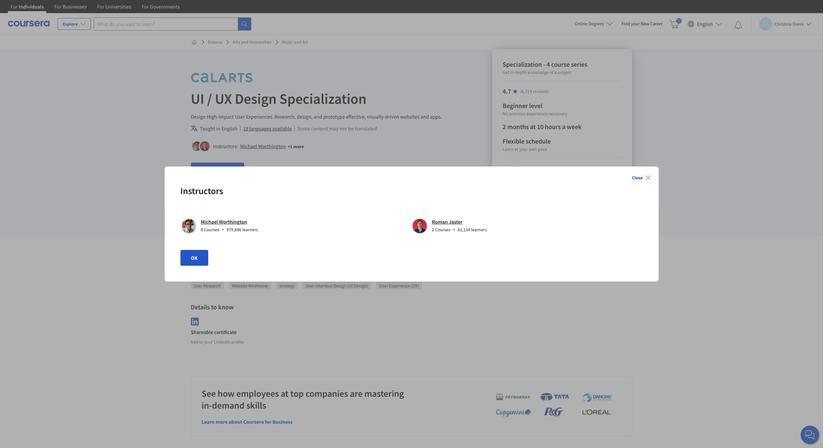 Task type: locate. For each thing, give the bounding box(es) containing it.
1 horizontal spatial roman jaster image
[[413, 219, 427, 233]]

0 vertical spatial english
[[697, 21, 713, 27]]

1 vertical spatial specialization
[[280, 90, 367, 108]]

2 vertical spatial to
[[199, 339, 203, 345]]

1 horizontal spatial 2
[[503, 123, 506, 131]]

level
[[529, 102, 543, 110]]

in- right get
[[511, 69, 516, 75]]

1 vertical spatial at
[[515, 146, 519, 152]]

michael worthington image down taught
[[192, 141, 202, 151]]

1 horizontal spatial •
[[453, 226, 455, 233]]

more inside instructors: michael worthington +1 more
[[293, 144, 304, 150]]

• down jaster
[[453, 226, 455, 233]]

2 for from the left
[[54, 3, 62, 10]]

pace
[[538, 146, 547, 152]]

0 vertical spatial in-
[[511, 69, 516, 75]]

learners inside the roman jaster 2 courses • 81,134 learners
[[471, 227, 487, 233]]

series
[[571, 60, 588, 68]]

1 vertical spatial to
[[211, 303, 217, 311]]

design left high-
[[191, 113, 206, 120]]

0 horizontal spatial courses
[[204, 227, 219, 233]]

arts and humanities
[[233, 39, 272, 45]]

michael worthington image inside instructors dialog
[[181, 219, 196, 233]]

about
[[195, 244, 208, 251]]

4 for from the left
[[142, 3, 149, 10]]

home image
[[192, 39, 197, 45]]

enroll
[[273, 166, 285, 172], [201, 167, 215, 174]]

and left art
[[294, 39, 302, 45]]

reviews)
[[533, 88, 549, 94]]

english right in
[[222, 125, 238, 132]]

music and art link
[[280, 36, 311, 48]]

impact
[[219, 113, 234, 120]]

available
[[273, 125, 292, 132]]

start
[[290, 166, 299, 172]]

for left governments
[[142, 3, 149, 10]]

know
[[218, 303, 234, 311]]

worthington up 979,686
[[219, 219, 247, 225]]

music and art
[[282, 39, 308, 45]]

1 courses from the left
[[204, 227, 219, 233]]

ok button
[[181, 250, 208, 266]]

-
[[544, 60, 546, 68]]

included
[[191, 213, 210, 220]]

1 horizontal spatial to
[[211, 303, 217, 311]]

you'll
[[207, 268, 223, 276]]

your left own at the top right
[[519, 146, 528, 152]]

more left "about"
[[216, 419, 228, 425]]

2 down roman
[[432, 227, 434, 233]]

enroll left free
[[201, 167, 215, 174]]

to right add at the bottom of the page
[[199, 339, 203, 345]]

1 horizontal spatial for
[[257, 166, 262, 172]]

own
[[529, 146, 537, 152]]

at left 10
[[530, 123, 536, 131]]

a right the of
[[555, 69, 557, 75]]

0 horizontal spatial more
[[216, 419, 228, 425]]

mastering
[[365, 388, 404, 400]]

specialization inside specialization - 4 course series get in-depth knowledge of a subject
[[503, 60, 542, 68]]

at inside see how employees at top companies are mastering in-demand skills
[[281, 388, 289, 400]]

english
[[697, 21, 713, 27], [222, 125, 238, 132]]

banner navigation
[[5, 0, 185, 13]]

1 vertical spatial in-
[[202, 400, 212, 412]]

michael worthington link up 979,686
[[201, 219, 247, 225]]

design up experiences.
[[235, 90, 277, 108]]

specialization up depth
[[503, 60, 542, 68]]

roman
[[432, 219, 448, 225]]

individuals
[[19, 3, 44, 10]]

for individuals
[[11, 3, 44, 10]]

2 learners from the left
[[471, 227, 487, 233]]

michael down the 19 in the left top of the page
[[240, 143, 257, 150]]

research
[[203, 283, 221, 289]]

add to your linkedin profile
[[191, 339, 244, 345]]

design
[[235, 90, 277, 108], [191, 113, 206, 120], [334, 283, 347, 289]]

0 vertical spatial specialization
[[503, 60, 542, 68]]

1 horizontal spatial at
[[515, 146, 519, 152]]

arts
[[233, 39, 240, 45]]

at left top on the left bottom of page
[[281, 388, 289, 400]]

coursera enterprise logos image
[[486, 393, 618, 421]]

0 horizontal spatial learners
[[242, 227, 258, 233]]

roman jaster image down taught
[[200, 141, 210, 151]]

0 horizontal spatial •
[[222, 226, 224, 233]]

necessary
[[549, 111, 568, 117]]

michael worthington link down languages
[[240, 143, 286, 150]]

worthington left +1 on the left top
[[258, 143, 286, 150]]

design,
[[297, 113, 313, 120]]

user experience (ux)
[[380, 283, 419, 289]]

81,134
[[458, 227, 471, 233]]

learners right 81,134
[[471, 227, 487, 233]]

2 inside the roman jaster 2 courses • 81,134 learners
[[432, 227, 434, 233]]

details to know
[[191, 303, 234, 311]]

subject
[[558, 69, 572, 75]]

design left '(ui'
[[334, 283, 347, 289]]

1 vertical spatial english
[[222, 125, 238, 132]]

0 horizontal spatial specialization
[[280, 90, 367, 108]]

translated
[[355, 125, 377, 132]]

access
[[329, 166, 341, 172]]

english right shopping cart: 1 item image
[[697, 21, 713, 27]]

experience
[[527, 111, 548, 117]]

courses down roman
[[435, 227, 451, 233]]

1 horizontal spatial more
[[293, 144, 304, 150]]

for left free
[[216, 167, 223, 174]]

specialization - 4 course series get in-depth knowledge of a subject
[[503, 60, 588, 75]]

art
[[302, 39, 308, 45]]

user interface design (ui design)
[[306, 283, 368, 289]]

1 learners from the left
[[242, 227, 258, 233]]

0 horizontal spatial in-
[[202, 400, 212, 412]]

visually-
[[367, 113, 385, 120]]

1 horizontal spatial a
[[563, 123, 566, 131]]

more right +1 on the left top
[[293, 144, 304, 150]]

0 horizontal spatial english
[[222, 125, 238, 132]]

website
[[232, 283, 247, 289]]

1 vertical spatial roman jaster image
[[413, 219, 427, 233]]

for left "businesses"
[[54, 3, 62, 10]]

0 horizontal spatial at
[[281, 388, 289, 400]]

be
[[348, 125, 354, 132]]

0 vertical spatial learn
[[503, 146, 514, 152]]

to left know
[[211, 303, 217, 311]]

1 vertical spatial michael worthington image
[[181, 219, 196, 233]]

user left research
[[194, 283, 203, 289]]

user left experience
[[380, 283, 388, 289]]

english inside button
[[697, 21, 713, 27]]

enroll for free button
[[191, 163, 244, 184]]

None search field
[[94, 17, 252, 30]]

1 vertical spatial a
[[563, 123, 566, 131]]

1 vertical spatial 2
[[432, 227, 434, 233]]

beginner
[[503, 102, 528, 110]]

0 vertical spatial michael worthington link
[[240, 143, 286, 150]]

0 vertical spatial more
[[293, 144, 304, 150]]

for for enroll
[[216, 167, 223, 174]]

instructors dialog
[[165, 167, 659, 282]]

1 vertical spatial worthington
[[219, 219, 247, 225]]

2 down no
[[503, 123, 506, 131]]

• inside michael worthington 8 courses • 979,686 learners
[[222, 226, 224, 233]]

1 vertical spatial michael worthington link
[[201, 219, 247, 225]]

1 horizontal spatial learn
[[503, 146, 514, 152]]

(ui
[[347, 283, 353, 289]]

your inside flexible schedule learn at your own pace
[[519, 146, 528, 152]]

at down flexible
[[515, 146, 519, 152]]

0 horizontal spatial worthington
[[219, 219, 247, 225]]

for left business
[[265, 419, 272, 425]]

about link
[[191, 240, 212, 255]]

7-
[[310, 166, 313, 172]]

0 horizontal spatial enroll
[[201, 167, 215, 174]]

roman jaster link
[[432, 219, 463, 225]]

0 horizontal spatial for
[[216, 167, 223, 174]]

chat with us image
[[805, 430, 816, 441]]

worthington
[[258, 143, 286, 150], [219, 219, 247, 225]]

gain
[[224, 268, 236, 276]]

courses for roman
[[435, 227, 451, 233]]

3 for from the left
[[97, 3, 105, 10]]

roman jaster image
[[200, 141, 210, 151], [413, 219, 427, 233]]

add
[[191, 339, 198, 345]]

michael up the 8
[[201, 219, 218, 225]]

1 horizontal spatial courses
[[435, 227, 451, 233]]

for left "universities"
[[97, 3, 105, 10]]

a left week
[[563, 123, 566, 131]]

at for flexible schedule learn at your own pace
[[515, 146, 519, 152]]

learn inside flexible schedule learn at your own pace
[[503, 146, 514, 152]]

1 for from the left
[[11, 3, 18, 10]]

enroll inside enroll for free button
[[201, 167, 215, 174]]

in- inside see how employees at top companies are mastering in-demand skills
[[202, 400, 212, 412]]

see
[[202, 388, 216, 400]]

enroll right free:
[[273, 166, 285, 172]]

1 • from the left
[[222, 226, 224, 233]]

user left interface
[[306, 283, 315, 289]]

to left start
[[285, 166, 289, 172]]

1 horizontal spatial english
[[697, 21, 713, 27]]

for right try
[[257, 166, 262, 172]]

1 horizontal spatial specialization
[[503, 60, 542, 68]]

2 vertical spatial design
[[334, 283, 347, 289]]

learners down coursera plus image
[[242, 227, 258, 233]]

0 horizontal spatial to
[[199, 339, 203, 345]]

0 horizontal spatial a
[[555, 69, 557, 75]]

0 vertical spatial roman jaster image
[[200, 141, 210, 151]]

0 horizontal spatial michael
[[201, 219, 218, 225]]

user
[[235, 113, 245, 120], [194, 283, 203, 289], [306, 283, 315, 289], [380, 283, 388, 289]]

0 vertical spatial to
[[285, 166, 289, 172]]

0 horizontal spatial 2
[[432, 227, 434, 233]]

a
[[555, 69, 557, 75], [563, 123, 566, 131]]

view all courses
[[503, 165, 535, 171]]

0 vertical spatial michael worthington image
[[192, 141, 202, 151]]

roman jaster image left roman
[[413, 219, 427, 233]]

learn down demand at bottom left
[[202, 419, 215, 425]]

• left 979,686
[[222, 226, 224, 233]]

1 horizontal spatial learners
[[471, 227, 487, 233]]

0 vertical spatial worthington
[[258, 143, 286, 150]]

hours
[[545, 123, 561, 131]]

0 vertical spatial 2
[[503, 123, 506, 131]]

1 horizontal spatial design
[[235, 90, 277, 108]]

courses for michael
[[204, 227, 219, 233]]

•
[[222, 226, 224, 233], [453, 226, 455, 233]]

2 vertical spatial at
[[281, 388, 289, 400]]

• inside the roman jaster 2 courses • 81,134 learners
[[453, 226, 455, 233]]

find your new career link
[[619, 20, 667, 28]]

0 vertical spatial michael
[[240, 143, 257, 150]]

for for individuals
[[11, 3, 18, 10]]

2 months at 10 hours a week
[[503, 123, 582, 131]]

1 horizontal spatial in-
[[511, 69, 516, 75]]

courses inside the roman jaster 2 courses • 81,134 learners
[[435, 227, 451, 233]]

are
[[350, 388, 363, 400]]

specialization
[[503, 60, 542, 68], [280, 90, 367, 108]]

taught in english
[[200, 125, 238, 132]]

free:
[[263, 166, 272, 172]]

close button
[[630, 172, 654, 184]]

michael worthington image left the 8
[[181, 219, 196, 233]]

• for jaster
[[453, 226, 455, 233]]

michael worthington link
[[240, 143, 286, 150], [201, 219, 247, 225]]

2 courses from the left
[[435, 227, 451, 233]]

0 vertical spatial a
[[555, 69, 557, 75]]

learn down flexible
[[503, 146, 514, 152]]

learners inside michael worthington 8 courses • 979,686 learners
[[242, 227, 258, 233]]

flexible
[[503, 137, 525, 145]]

2 • from the left
[[453, 226, 455, 233]]

2 horizontal spatial at
[[530, 123, 536, 131]]

1 horizontal spatial enroll
[[273, 166, 285, 172]]

ui
[[191, 90, 204, 108]]

courses right the 8
[[204, 227, 219, 233]]

for inside button
[[216, 167, 223, 174]]

user for user research
[[194, 283, 203, 289]]

at inside flexible schedule learn at your own pace
[[515, 146, 519, 152]]

ui / ux design specialization
[[191, 90, 367, 108]]

jaster
[[449, 219, 463, 225]]

michael worthington image
[[192, 141, 202, 151], [181, 219, 196, 233]]

and up content
[[314, 113, 322, 120]]

skills
[[191, 268, 206, 276]]

0 horizontal spatial learn
[[202, 419, 215, 425]]

172,214 already enrolled
[[191, 190, 246, 196]]

1 vertical spatial michael
[[201, 219, 218, 225]]

1 vertical spatial design
[[191, 113, 206, 120]]

in- left how
[[202, 400, 212, 412]]

for left the individuals
[[11, 3, 18, 10]]

career
[[651, 21, 663, 27]]

courses inside michael worthington 8 courses • 979,686 learners
[[204, 227, 219, 233]]

michael worthington image for 2 courses
[[181, 219, 196, 233]]

specialization up the design high-impact user experiences. research, design, and prototype effective, visually-driven websites and apps.
[[280, 90, 367, 108]]



Task type: vqa. For each thing, say whether or not it's contained in the screenshot.
Website Wireframe
yes



Task type: describe. For each thing, give the bounding box(es) containing it.
michael worthington 8 courses • 979,686 learners
[[201, 219, 258, 233]]

user for user interface design (ui design)
[[306, 283, 315, 289]]

linkedin
[[214, 339, 231, 345]]

schedule
[[526, 137, 551, 145]]

governments
[[150, 3, 180, 10]]

for governments
[[142, 3, 180, 10]]

free
[[342, 166, 349, 172]]

to for know
[[211, 303, 217, 311]]

for for try
[[257, 166, 262, 172]]

and left apps.
[[421, 113, 429, 120]]

may
[[329, 125, 339, 132]]

business
[[273, 419, 293, 425]]

full
[[321, 166, 328, 172]]

8
[[201, 227, 203, 233]]

show notifications image
[[735, 21, 743, 29]]

0 vertical spatial at
[[530, 123, 536, 131]]

shareable certificate
[[191, 329, 237, 336]]

how
[[218, 388, 235, 400]]

profile
[[232, 339, 244, 345]]

interface
[[316, 283, 333, 289]]

/
[[207, 90, 212, 108]]

coursera
[[243, 419, 264, 425]]

day
[[313, 166, 320, 172]]

a inside specialization - 4 course series get in-depth knowledge of a subject
[[555, 69, 557, 75]]

ok
[[191, 255, 198, 261]]

michael inside michael worthington 8 courses • 979,686 learners
[[201, 219, 218, 225]]

+1 more button
[[288, 143, 304, 150]]

research,
[[275, 113, 296, 120]]

worthington inside michael worthington 8 courses • 979,686 learners
[[219, 219, 247, 225]]

about
[[229, 419, 242, 425]]

languages
[[249, 125, 271, 132]]

included with
[[191, 213, 222, 220]]

for universities
[[97, 3, 131, 10]]

certificate
[[214, 329, 237, 336]]

arts and humanities link
[[230, 36, 274, 48]]

website wireframe
[[232, 283, 268, 289]]

instructors: michael worthington +1 more
[[213, 143, 304, 150]]

no
[[503, 111, 508, 117]]

already
[[210, 190, 226, 196]]

10
[[537, 123, 544, 131]]

demand
[[212, 400, 245, 412]]

taught
[[200, 125, 215, 132]]

music
[[282, 39, 293, 45]]

enrolled
[[228, 190, 246, 196]]

california institute of the arts image
[[191, 70, 253, 85]]

2 horizontal spatial design
[[334, 283, 347, 289]]

0 horizontal spatial design
[[191, 113, 206, 120]]

view
[[503, 165, 513, 171]]

for for governments
[[142, 3, 149, 10]]

details
[[191, 303, 210, 311]]

find your new career
[[622, 21, 663, 27]]

all
[[513, 165, 518, 171]]

for for universities
[[97, 3, 105, 10]]

(ux)
[[411, 283, 419, 289]]

previous
[[509, 111, 526, 117]]

1 horizontal spatial michael
[[240, 143, 257, 150]]

browse
[[208, 39, 222, 45]]

of
[[550, 69, 554, 75]]

ux
[[215, 90, 232, 108]]

design high-impact user experiences. research, design, and prototype effective, visually-driven websites and apps.
[[191, 113, 442, 120]]

in- inside specialization - 4 course series get in-depth knowledge of a subject
[[511, 69, 516, 75]]

0 horizontal spatial roman jaster image
[[200, 141, 210, 151]]

skills you'll gain
[[191, 268, 236, 276]]

learners for roman jaster
[[471, 227, 487, 233]]

new
[[641, 21, 650, 27]]

user up the 19 in the left top of the page
[[235, 113, 245, 120]]

top
[[291, 388, 304, 400]]

enroll for free
[[201, 167, 234, 174]]

2 horizontal spatial for
[[265, 419, 272, 425]]

0 vertical spatial design
[[235, 90, 277, 108]]

companies
[[306, 388, 348, 400]]

with
[[211, 213, 221, 220]]

driven
[[385, 113, 399, 120]]

find
[[622, 21, 631, 27]]

beginner level no previous experience necessary
[[503, 102, 568, 117]]

coursera plus image
[[222, 215, 262, 219]]

michael worthington image for instructors
[[192, 141, 202, 151]]

your left 7- at the left
[[300, 166, 309, 172]]

content
[[311, 125, 328, 132]]

+1
[[288, 144, 293, 150]]

course
[[552, 60, 570, 68]]

instructors
[[181, 185, 223, 197]]

roman jaster image inside instructors dialog
[[413, 219, 427, 233]]

experiences.
[[246, 113, 274, 120]]

(6,724
[[521, 88, 532, 94]]

to for your
[[199, 339, 203, 345]]

at for see how employees at top companies are mastering in-demand skills
[[281, 388, 289, 400]]

coursera image
[[8, 18, 50, 29]]

for businesses
[[54, 3, 87, 10]]

user for user experience (ux)
[[380, 283, 388, 289]]

4
[[547, 60, 550, 68]]

flexible schedule learn at your own pace
[[503, 137, 551, 152]]

your down shareable certificate at left
[[204, 339, 213, 345]]

apps.
[[430, 113, 442, 120]]

humanities
[[250, 39, 272, 45]]

1 vertical spatial learn
[[202, 419, 215, 425]]

1 horizontal spatial worthington
[[258, 143, 286, 150]]

1 vertical spatial more
[[216, 419, 228, 425]]

for for businesses
[[54, 3, 62, 10]]

in
[[216, 125, 221, 132]]

websites
[[400, 113, 420, 120]]

courses
[[519, 165, 535, 171]]

depth
[[516, 69, 527, 75]]

universities
[[106, 3, 131, 10]]

user research
[[194, 283, 221, 289]]

shopping cart: 1 item image
[[670, 18, 682, 29]]

and right 'arts'
[[241, 39, 249, 45]]

michael worthington link inside instructors dialog
[[201, 219, 247, 225]]

see how employees at top companies are mastering in-demand skills
[[202, 388, 404, 412]]

2 horizontal spatial to
[[285, 166, 289, 172]]

some content may not be translated
[[298, 125, 377, 132]]

design)
[[354, 283, 368, 289]]

your right find
[[631, 21, 640, 27]]

172,214
[[191, 190, 209, 196]]

• for worthington
[[222, 226, 224, 233]]

businesses
[[63, 3, 87, 10]]

learners for michael worthington
[[242, 227, 258, 233]]



